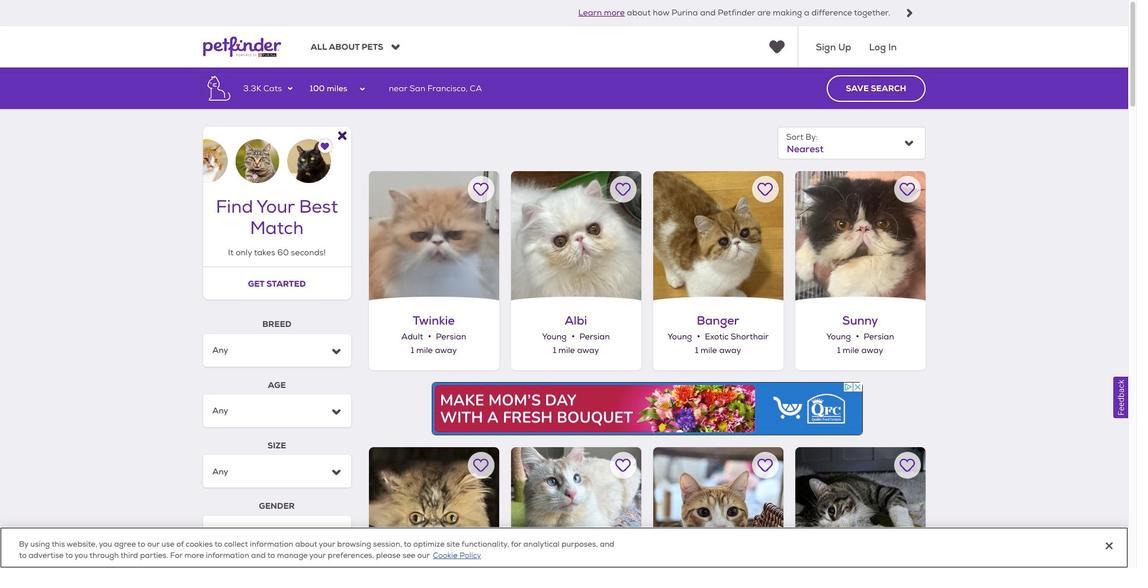 Task type: describe. For each thing, give the bounding box(es) containing it.
albi, adoptable cat, young male persian, 1 mile away. image
[[511, 171, 641, 302]]

banger, adoptable cat, young male exotic shorthair, 1 mile away. image
[[653, 171, 784, 302]]

leo, adoptable cat, young male domestic short hair & tabby mix, 1 mile away. image
[[653, 447, 784, 568]]

advertisement element
[[432, 382, 863, 436]]

potential cat matches image
[[203, 127, 351, 183]]



Task type: locate. For each thing, give the bounding box(es) containing it.
privacy alert dialog
[[0, 527, 1129, 568]]

twinkie, adoptable cat, adult female persian, 1 mile away. image
[[369, 171, 499, 302]]

beau, adoptable cat, adult male domestic medium hair & ragdoll mix, 1 mile away. image
[[511, 447, 641, 568]]

teddy, adoptable cat, young male tabby, 1 mile away. image
[[795, 447, 926, 568]]

petfinder home image
[[203, 26, 281, 68]]

sunny, adoptable cat, young male persian, 1 mile away. image
[[795, 171, 926, 302]]

zsa zsa, adoptable cat, young female persian, 1 mile away. image
[[369, 447, 499, 568]]

main content
[[0, 68, 1129, 568]]



Task type: vqa. For each thing, say whether or not it's contained in the screenshot.
Banger, adoptable Cat, Young Male Exotic Shorthair, 1 mile away. image
yes



